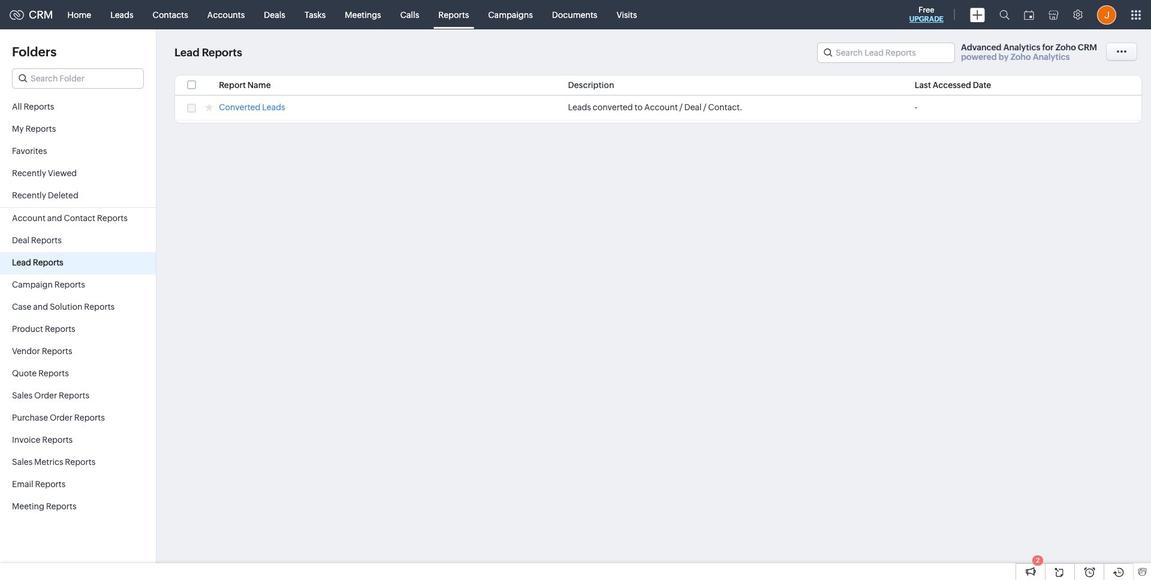 Task type: vqa. For each thing, say whether or not it's contained in the screenshot.
SEARCH FOLDER text box
yes



Task type: describe. For each thing, give the bounding box(es) containing it.
search element
[[992, 0, 1017, 29]]

profile image
[[1097, 5, 1116, 24]]

calendar image
[[1024, 10, 1034, 19]]

logo image
[[10, 10, 24, 19]]



Task type: locate. For each thing, give the bounding box(es) containing it.
profile element
[[1090, 0, 1124, 29]]

create menu image
[[970, 7, 985, 22]]

Search Folder text field
[[13, 69, 143, 88]]

search image
[[1000, 10, 1010, 20]]

create menu element
[[963, 0, 992, 29]]

Search Lead Reports text field
[[818, 43, 955, 62]]



